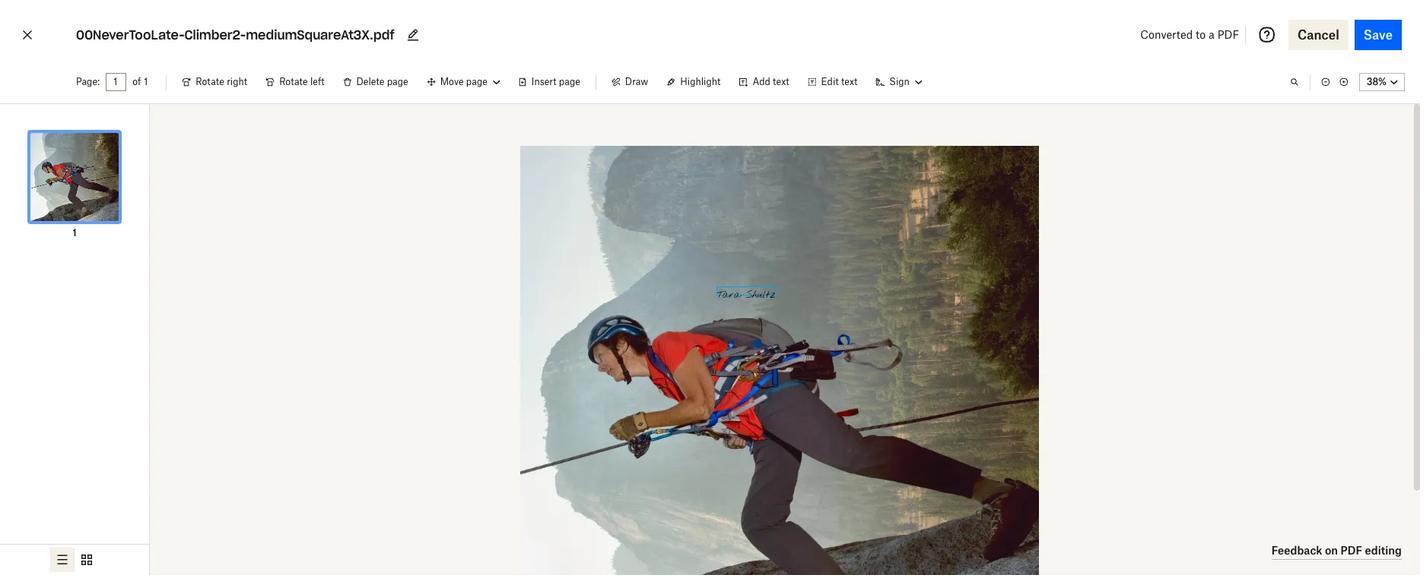 Task type: vqa. For each thing, say whether or not it's contained in the screenshot.
finances
no



Task type: locate. For each thing, give the bounding box(es) containing it.
pdf right a on the right top of page
[[1218, 28, 1240, 41]]

insert
[[532, 76, 557, 88]]

page:
[[76, 76, 100, 88]]

rotate for rotate left
[[279, 76, 308, 88]]

1 rotate from the left
[[196, 76, 224, 88]]

page for delete page
[[387, 76, 408, 88]]

text right 'edit'
[[841, 76, 858, 88]]

rotate
[[196, 76, 224, 88], [279, 76, 308, 88]]

page right move
[[466, 76, 488, 88]]

save button
[[1355, 20, 1402, 50]]

rotate left left
[[279, 76, 308, 88]]

1 page from the left
[[387, 76, 408, 88]]

save
[[1364, 27, 1393, 43]]

page right insert
[[559, 76, 580, 88]]

1 text from the left
[[773, 76, 789, 88]]

text
[[773, 76, 789, 88], [841, 76, 858, 88]]

0 horizontal spatial rotate
[[196, 76, 224, 88]]

climber2-
[[185, 27, 246, 43]]

0 vertical spatial 1
[[144, 76, 148, 88]]

rotate left right
[[196, 76, 224, 88]]

a
[[1209, 28, 1215, 41]]

1 horizontal spatial text
[[841, 76, 858, 88]]

1 horizontal spatial rotate
[[279, 76, 308, 88]]

2 rotate from the left
[[279, 76, 308, 88]]

page inside button
[[559, 76, 580, 88]]

option group
[[0, 545, 149, 576]]

page right delete
[[387, 76, 408, 88]]

text right add in the top of the page
[[773, 76, 789, 88]]

text inside button
[[841, 76, 858, 88]]

page for insert page
[[559, 76, 580, 88]]

page inside button
[[387, 76, 408, 88]]

right
[[227, 76, 247, 88]]

sign button
[[867, 70, 931, 94]]

0 horizontal spatial 1
[[73, 228, 77, 239]]

1 horizontal spatial page
[[466, 76, 488, 88]]

page for move page
[[466, 76, 488, 88]]

of
[[133, 76, 141, 88]]

feedback
[[1272, 544, 1323, 557]]

cancel
[[1298, 27, 1340, 43]]

1
[[144, 76, 148, 88], [73, 228, 77, 239]]

text inside button
[[773, 76, 789, 88]]

delete page button
[[334, 70, 418, 94]]

0 horizontal spatial pdf
[[1218, 28, 1240, 41]]

rotate left
[[279, 76, 325, 88]]

of 1
[[133, 76, 148, 88]]

1 vertical spatial 1
[[73, 228, 77, 239]]

pdf inside "button"
[[1341, 544, 1363, 557]]

feedback on pdf editing button
[[1272, 543, 1402, 561]]

rotate right button
[[173, 70, 257, 94]]

converted to a pdf
[[1141, 28, 1240, 41]]

pdf
[[1218, 28, 1240, 41], [1341, 544, 1363, 557]]

left
[[310, 76, 325, 88]]

sign
[[890, 76, 910, 88]]

page inside dropdown button
[[466, 76, 488, 88]]

1 vertical spatial pdf
[[1341, 544, 1363, 557]]

to
[[1196, 28, 1206, 41]]

page
[[387, 76, 408, 88], [466, 76, 488, 88], [559, 76, 580, 88]]

cancel image
[[18, 23, 37, 47]]

move page
[[440, 76, 488, 88]]

0 vertical spatial pdf
[[1218, 28, 1240, 41]]

Button to change sidebar list view to grid view radio
[[75, 549, 99, 573]]

0 horizontal spatial text
[[773, 76, 789, 88]]

2 page from the left
[[466, 76, 488, 88]]

0 horizontal spatial page
[[387, 76, 408, 88]]

2 horizontal spatial page
[[559, 76, 580, 88]]

pdf right on
[[1341, 544, 1363, 557]]

1 horizontal spatial pdf
[[1341, 544, 1363, 557]]

draw button
[[603, 70, 658, 94]]

3 page from the left
[[559, 76, 580, 88]]

None number field
[[113, 76, 119, 88]]

2 text from the left
[[841, 76, 858, 88]]

converted
[[1141, 28, 1193, 41]]



Task type: describe. For each thing, give the bounding box(es) containing it.
38% button
[[1360, 73, 1405, 91]]

rotate left button
[[257, 70, 334, 94]]

delete page
[[357, 76, 408, 88]]

add text
[[753, 76, 789, 88]]

1 horizontal spatial 1
[[144, 76, 148, 88]]

add text button
[[730, 70, 799, 94]]

edit text
[[821, 76, 858, 88]]

rotate right
[[196, 76, 247, 88]]

edit
[[821, 76, 839, 88]]

draw
[[625, 76, 649, 88]]

insert page button
[[509, 70, 590, 94]]

text for add text
[[773, 76, 789, 88]]

highlight
[[680, 76, 721, 88]]

add
[[753, 76, 771, 88]]

insert page
[[532, 76, 580, 88]]

on
[[1325, 544, 1339, 557]]

move page button
[[418, 70, 509, 94]]

move
[[440, 76, 464, 88]]

editing
[[1365, 544, 1402, 557]]

text for edit text
[[841, 76, 858, 88]]

cancel button
[[1289, 20, 1349, 50]]

00nevertoolate-climber2-mediumsquareat3x.pdf
[[76, 27, 395, 43]]

38%
[[1367, 76, 1387, 88]]

mediumsquareat3x.pdf
[[246, 27, 395, 43]]

highlight button
[[658, 70, 730, 94]]

page 1. selected thumbnail preview element
[[26, 116, 123, 241]]

Button to change sidebar grid view to list view radio
[[50, 549, 75, 573]]

delete
[[357, 76, 385, 88]]

feedback on pdf editing
[[1272, 544, 1402, 557]]

00nevertoolate-
[[76, 27, 185, 43]]

rotate for rotate right
[[196, 76, 224, 88]]

edit text button
[[799, 70, 867, 94]]



